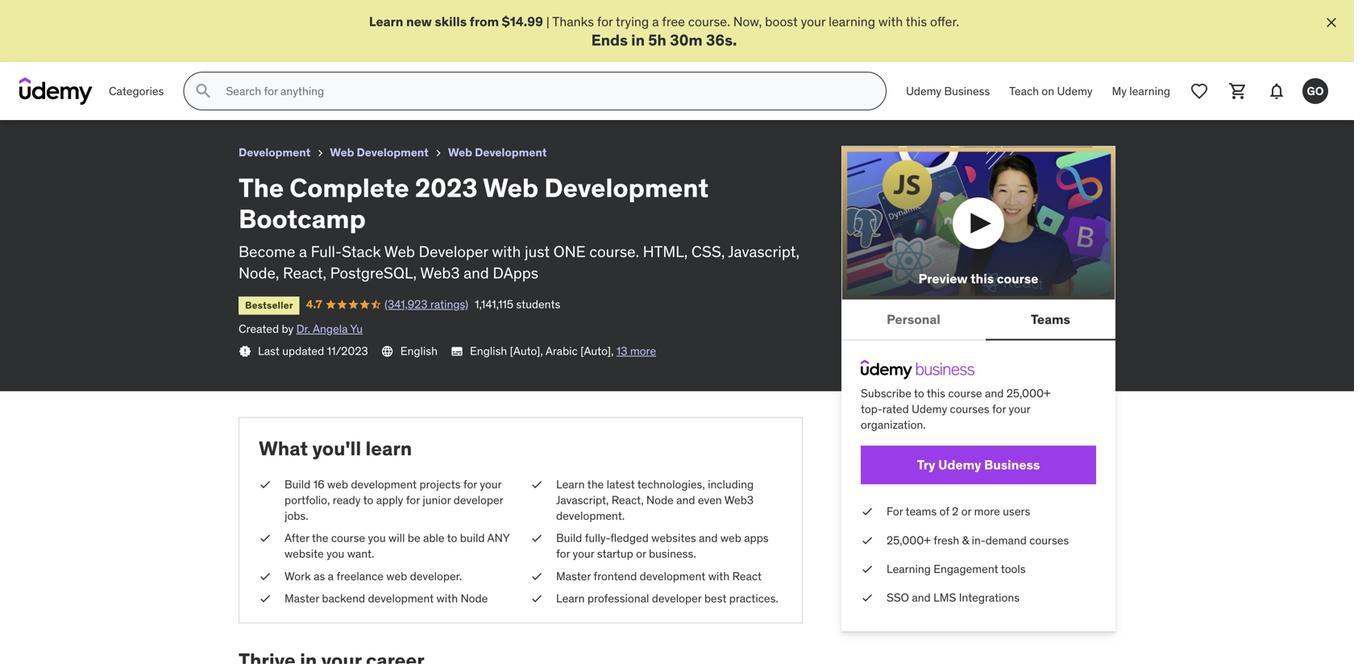 Task type: vqa. For each thing, say whether or not it's contained in the screenshot.
'COMPLETE'
yes



Task type: locate. For each thing, give the bounding box(es) containing it.
course inside "subscribe to this course and 25,000+ top‑rated udemy courses for your organization."
[[949, 386, 983, 401]]

Search for anything text field
[[223, 78, 867, 105]]

work as a freelance web developer.
[[285, 569, 462, 584]]

a left the full-
[[299, 242, 307, 261]]

and inside learn the latest technologies, including javascript, react, node and even web3 development.
[[677, 493, 695, 508]]

developer up build
[[454, 493, 503, 508]]

new
[[406, 13, 432, 30]]

and down developer
[[464, 263, 489, 283]]

1 horizontal spatial to
[[447, 531, 458, 546]]

and down technologies,
[[677, 493, 695, 508]]

development up "apply"
[[351, 477, 417, 492]]

developer down master frontend development with react
[[652, 591, 702, 606]]

javascript, inside learn the latest technologies, including javascript, react, node and even web3 development.
[[556, 493, 609, 508]]

your right "projects"
[[480, 477, 502, 492]]

submit search image
[[194, 82, 213, 101]]

1 vertical spatial more
[[975, 505, 1001, 519]]

best
[[705, 591, 727, 606]]

the for after
[[312, 531, 329, 546]]

javascript, up the "development."
[[556, 493, 609, 508]]

the up 'website'
[[312, 531, 329, 546]]

more right 13
[[630, 344, 656, 358]]

course. inside learn new skills from $14.99 | thanks for trying a free course. now, boost your learning with this offer. ends in 5h 30m 36s .
[[688, 13, 730, 30]]

and right websites
[[699, 531, 718, 546]]

or down fledged
[[636, 547, 646, 561]]

development down work as a freelance web developer.
[[368, 591, 434, 606]]

html,
[[643, 242, 688, 261]]

course. up 5h 30m 36s
[[688, 13, 730, 30]]

you left the want.
[[327, 547, 345, 561]]

0 vertical spatial developer
[[454, 493, 503, 508]]

course. inside the complete 2023 web development bootcamp become a full-stack web developer with just one course. html, css, javascript, node, react, postgresql, web3 and dapps
[[590, 242, 640, 261]]

more for 13
[[630, 344, 656, 358]]

1 vertical spatial development
[[640, 569, 706, 584]]

0 horizontal spatial you
[[327, 547, 345, 561]]

0 vertical spatial course
[[997, 270, 1039, 287]]

a inside learn new skills from $14.99 | thanks for trying a free course. now, boost your learning with this offer. ends in 5h 30m 36s .
[[652, 13, 659, 30]]

2023
[[415, 172, 478, 204]]

a inside the complete 2023 web development bootcamp become a full-stack web developer with just one course. html, css, javascript, node, react, postgresql, web3 and dapps
[[299, 242, 307, 261]]

1 horizontal spatial master
[[556, 569, 591, 584]]

for down the "development."
[[556, 547, 570, 561]]

last updated 11/2023
[[258, 344, 368, 358]]

web3 down including
[[725, 493, 754, 508]]

xsmall image for with
[[531, 569, 544, 585]]

on
[[1042, 84, 1055, 98]]

0 horizontal spatial courses
[[950, 402, 990, 417]]

1 horizontal spatial node
[[647, 493, 674, 508]]

0 vertical spatial the
[[588, 477, 604, 492]]

xsmall image for master backend development with node
[[259, 591, 272, 607]]

2 web development from the left
[[448, 145, 547, 160]]

learn new skills from $14.99 | thanks for trying a free course. now, boost your learning with this offer. ends in 5h 30m 36s .
[[369, 13, 960, 50]]

1 horizontal spatial web development
[[448, 145, 547, 160]]

web development up complete
[[330, 145, 429, 160]]

react,
[[283, 263, 327, 283], [612, 493, 644, 508]]

2 vertical spatial to
[[447, 531, 458, 546]]

0 horizontal spatial react,
[[283, 263, 327, 283]]

xsmall image for last updated 11/2023
[[239, 345, 252, 358]]

build for for
[[556, 531, 582, 546]]

this right preview
[[971, 270, 994, 287]]

the
[[239, 172, 284, 204]]

to
[[914, 386, 925, 401], [363, 493, 374, 508], [447, 531, 458, 546]]

1 horizontal spatial courses
[[1030, 533, 1069, 548]]

1 vertical spatial build
[[556, 531, 582, 546]]

1 horizontal spatial or
[[962, 505, 972, 519]]

1 horizontal spatial learning
[[1130, 84, 1171, 98]]

1 vertical spatial course
[[949, 386, 983, 401]]

1 web development from the left
[[330, 145, 429, 160]]

development up complete
[[357, 145, 429, 160]]

course up the want.
[[331, 531, 365, 546]]

1 horizontal spatial web3
[[725, 493, 754, 508]]

1 vertical spatial or
[[636, 547, 646, 561]]

build for portfolio,
[[285, 477, 311, 492]]

1 horizontal spatial build
[[556, 531, 582, 546]]

xsmall image
[[314, 147, 327, 160], [259, 477, 272, 493], [531, 477, 544, 493], [861, 504, 874, 520], [259, 531, 272, 547], [861, 562, 874, 577], [531, 569, 544, 585], [861, 590, 874, 606]]

1 vertical spatial this
[[971, 270, 994, 287]]

web up 2023 on the top of the page
[[448, 145, 473, 160]]

1 horizontal spatial react,
[[612, 493, 644, 508]]

2 vertical spatial this
[[927, 386, 946, 401]]

$14.99
[[502, 13, 543, 30]]

25,000+ down teams button
[[1007, 386, 1051, 401]]

web up the master backend development with node
[[387, 569, 407, 584]]

course
[[997, 270, 1039, 287], [949, 386, 983, 401], [331, 531, 365, 546]]

or
[[962, 505, 972, 519], [636, 547, 646, 561]]

for up try udemy business
[[993, 402, 1006, 417]]

1 horizontal spatial course
[[949, 386, 983, 401]]

web development for 2nd web development link
[[448, 145, 547, 160]]

build inside build fully-fledged websites and web apps for your startup or business.
[[556, 531, 582, 546]]

your inside build fully-fledged websites and web apps for your startup or business.
[[573, 547, 595, 561]]

with up dapps on the top
[[492, 242, 521, 261]]

master left frontend
[[556, 569, 591, 584]]

in-
[[972, 533, 986, 548]]

courses up try udemy business
[[950, 402, 990, 417]]

1 vertical spatial master
[[285, 591, 319, 606]]

build left the "fully-"
[[556, 531, 582, 546]]

development down business.
[[640, 569, 706, 584]]

0 horizontal spatial build
[[285, 477, 311, 492]]

web development
[[330, 145, 429, 160], [448, 145, 547, 160]]

.
[[733, 30, 737, 50]]

course.
[[688, 13, 730, 30], [590, 242, 640, 261]]

learn professional developer best practices.
[[556, 591, 779, 606]]

learning right my
[[1130, 84, 1171, 98]]

0 horizontal spatial javascript,
[[556, 493, 609, 508]]

teach on udemy link
[[1000, 72, 1103, 111]]

english for english [auto], arabic [auto] , 13 more
[[470, 344, 507, 358]]

a right the as
[[328, 569, 334, 584]]

0 vertical spatial a
[[652, 13, 659, 30]]

0 horizontal spatial web
[[327, 477, 348, 492]]

xsmall image for 2
[[861, 504, 874, 520]]

0 horizontal spatial 25,000+
[[887, 533, 931, 548]]

0 vertical spatial more
[[630, 344, 656, 358]]

your down the "fully-"
[[573, 547, 595, 561]]

professional
[[588, 591, 649, 606]]

build 16 web development projects for your portfolio, ready to apply for junior developer jobs.
[[285, 477, 503, 523]]

xsmall image
[[432, 147, 445, 160], [239, 345, 252, 358], [531, 531, 544, 547], [861, 533, 874, 549], [259, 569, 272, 585], [259, 591, 272, 607], [531, 591, 544, 607]]

even
[[698, 493, 722, 508]]

english right course language icon
[[401, 344, 438, 358]]

development inside the build 16 web development projects for your portfolio, ready to apply for junior developer jobs.
[[351, 477, 417, 492]]

learn left professional
[[556, 591, 585, 606]]

2 english from the left
[[470, 344, 507, 358]]

0 vertical spatial this
[[906, 13, 927, 30]]

master backend development with node
[[285, 591, 488, 606]]

you left will
[[368, 531, 386, 546]]

for
[[887, 505, 903, 519]]

master down work
[[285, 591, 319, 606]]

0 vertical spatial web
[[327, 477, 348, 492]]

0 vertical spatial course.
[[688, 13, 730, 30]]

1 horizontal spatial web
[[387, 569, 407, 584]]

created
[[239, 322, 279, 336]]

node inside learn the latest technologies, including javascript, react, node and even web3 development.
[[647, 493, 674, 508]]

0 vertical spatial development
[[351, 477, 417, 492]]

2 horizontal spatial a
[[652, 13, 659, 30]]

course. right one
[[590, 242, 640, 261]]

1 vertical spatial 25,000+
[[887, 533, 931, 548]]

1 vertical spatial the
[[312, 531, 329, 546]]

1 horizontal spatial web development link
[[448, 143, 547, 163]]

for inside "subscribe to this course and 25,000+ top‑rated udemy courses for your organization."
[[993, 402, 1006, 417]]

udemy right try on the bottom of the page
[[939, 457, 982, 473]]

2
[[952, 505, 959, 519]]

web
[[330, 145, 354, 160], [448, 145, 473, 160], [483, 172, 539, 204], [384, 242, 415, 261]]

1 horizontal spatial english
[[470, 344, 507, 358]]

go link
[[1297, 72, 1335, 111]]

1 vertical spatial react,
[[612, 493, 644, 508]]

postgresql,
[[330, 263, 417, 283]]

(341,923
[[385, 297, 428, 312]]

25,000+
[[1007, 386, 1051, 401], [887, 533, 931, 548]]

udemy up "organization."
[[912, 402, 948, 417]]

preview
[[919, 270, 968, 287]]

udemy image
[[19, 78, 93, 105]]

learning inside learn new skills from $14.99 | thanks for trying a free course. now, boost your learning with this offer. ends in 5h 30m 36s .
[[829, 13, 876, 30]]

0 horizontal spatial the
[[312, 531, 329, 546]]

teams button
[[986, 300, 1116, 339]]

react, down latest
[[612, 493, 644, 508]]

to left "apply"
[[363, 493, 374, 508]]

xsmall image for integrations
[[861, 590, 874, 606]]

the inside learn the latest technologies, including javascript, react, node and even web3 development.
[[588, 477, 604, 492]]

try
[[917, 457, 936, 473]]

learn inside learn the latest technologies, including javascript, react, node and even web3 development.
[[556, 477, 585, 492]]

1 vertical spatial javascript,
[[556, 493, 609, 508]]

react, down the full-
[[283, 263, 327, 283]]

development link
[[239, 143, 311, 163]]

web development link up 2023 on the top of the page
[[448, 143, 547, 163]]

0 horizontal spatial web development link
[[330, 143, 429, 163]]

just
[[525, 242, 550, 261]]

tab list
[[842, 300, 1116, 341]]

development
[[239, 145, 311, 160], [357, 145, 429, 160], [475, 145, 547, 160], [544, 172, 709, 204]]

2 vertical spatial web
[[387, 569, 407, 584]]

english for english
[[401, 344, 438, 358]]

2 vertical spatial course
[[331, 531, 365, 546]]

updated
[[282, 344, 324, 358]]

from
[[470, 13, 499, 30]]

node down developer. on the left bottom of page
[[461, 591, 488, 606]]

developer
[[454, 493, 503, 508], [652, 591, 702, 606]]

complete
[[290, 172, 409, 204]]

english right closed captions image
[[470, 344, 507, 358]]

course inside the after the course you will be able to build any website you want.
[[331, 531, 365, 546]]

0 vertical spatial build
[[285, 477, 311, 492]]

build up portfolio,
[[285, 477, 311, 492]]

0 vertical spatial web3
[[420, 263, 460, 283]]

or inside build fully-fledged websites and web apps for your startup or business.
[[636, 547, 646, 561]]

this
[[906, 13, 927, 30], [971, 270, 994, 287], [927, 386, 946, 401]]

0 horizontal spatial course
[[331, 531, 365, 546]]

development down search for anything text box
[[475, 145, 547, 160]]

learn left new
[[369, 13, 404, 30]]

css,
[[692, 242, 725, 261]]

0 vertical spatial learn
[[369, 13, 404, 30]]

ready
[[333, 493, 361, 508]]

1 vertical spatial web3
[[725, 493, 754, 508]]

1 horizontal spatial developer
[[652, 591, 702, 606]]

development for master frontend development with react
[[640, 569, 706, 584]]

0 horizontal spatial to
[[363, 493, 374, 508]]

development up the html,
[[544, 172, 709, 204]]

website
[[285, 547, 324, 561]]

this down "udemy business" image on the bottom right of the page
[[927, 386, 946, 401]]

master frontend development with react
[[556, 569, 762, 584]]

technologies,
[[638, 477, 705, 492]]

web3 down developer
[[420, 263, 460, 283]]

0 vertical spatial courses
[[950, 402, 990, 417]]

0 horizontal spatial developer
[[454, 493, 503, 508]]

1 vertical spatial course.
[[590, 242, 640, 261]]

learn inside learn new skills from $14.99 | thanks for trying a free course. now, boost your learning with this offer. ends in 5h 30m 36s .
[[369, 13, 404, 30]]

0 horizontal spatial web development
[[330, 145, 429, 160]]

business left teach
[[945, 84, 990, 98]]

node down technologies,
[[647, 493, 674, 508]]

udemy business image
[[861, 360, 975, 379]]

1 horizontal spatial javascript,
[[728, 242, 800, 261]]

development up the the
[[239, 145, 311, 160]]

learn for learn professional developer best practices.
[[556, 591, 585, 606]]

with left offer.
[[879, 13, 903, 30]]

1 web development link from the left
[[330, 143, 429, 163]]

will
[[389, 531, 405, 546]]

or right 2
[[962, 505, 972, 519]]

my learning link
[[1103, 72, 1181, 111]]

to right able on the bottom of the page
[[447, 531, 458, 546]]

1 vertical spatial to
[[363, 493, 374, 508]]

[auto], arabic
[[510, 344, 578, 358]]

your right "boost"
[[801, 13, 826, 30]]

startup
[[597, 547, 634, 561]]

0 horizontal spatial web3
[[420, 263, 460, 283]]

2 web development link from the left
[[448, 143, 547, 163]]

1 horizontal spatial a
[[328, 569, 334, 584]]

1 vertical spatial learn
[[556, 477, 585, 492]]

and up try udemy business
[[985, 386, 1004, 401]]

the left latest
[[588, 477, 604, 492]]

0 vertical spatial or
[[962, 505, 972, 519]]

0 horizontal spatial a
[[299, 242, 307, 261]]

with up best
[[709, 569, 730, 584]]

my learning
[[1112, 84, 1171, 98]]

course up the 'teams'
[[997, 270, 1039, 287]]

any
[[487, 531, 510, 546]]

2 horizontal spatial to
[[914, 386, 925, 401]]

web3 inside learn the latest technologies, including javascript, react, node and even web3 development.
[[725, 493, 754, 508]]

the inside the after the course you will be able to build any website you want.
[[312, 531, 329, 546]]

xsmall image for learn professional developer best practices.
[[531, 591, 544, 607]]

web up ready
[[327, 477, 348, 492]]

business.
[[649, 547, 696, 561]]

2 vertical spatial learn
[[556, 591, 585, 606]]

try udemy business
[[917, 457, 1040, 473]]

in
[[632, 30, 645, 50]]

1 horizontal spatial more
[[975, 505, 1001, 519]]

0 horizontal spatial more
[[630, 344, 656, 358]]

2 horizontal spatial course
[[997, 270, 1039, 287]]

25,000+ up learning in the right bottom of the page
[[887, 533, 931, 548]]

developer inside the build 16 web development projects for your portfolio, ready to apply for junior developer jobs.
[[454, 493, 503, 508]]

go
[[1308, 84, 1324, 98]]

and
[[464, 263, 489, 283], [985, 386, 1004, 401], [677, 493, 695, 508], [699, 531, 718, 546], [912, 591, 931, 605]]

your up try udemy business
[[1009, 402, 1031, 417]]

organization.
[[861, 418, 926, 432]]

learning
[[887, 562, 931, 576]]

web development up 2023 on the top of the page
[[448, 145, 547, 160]]

business up users
[[985, 457, 1040, 473]]

courses right demand
[[1030, 533, 1069, 548]]

1 vertical spatial a
[[299, 242, 307, 261]]

1 vertical spatial node
[[461, 591, 488, 606]]

0 vertical spatial node
[[647, 493, 674, 508]]

and inside build fully-fledged websites and web apps for your startup or business.
[[699, 531, 718, 546]]

to inside the build 16 web development projects for your portfolio, ready to apply for junior developer jobs.
[[363, 493, 374, 508]]

0 vertical spatial business
[[945, 84, 990, 98]]

preview this course button
[[842, 146, 1116, 300]]

1 horizontal spatial you
[[368, 531, 386, 546]]

node
[[647, 493, 674, 508], [461, 591, 488, 606]]

0 horizontal spatial or
[[636, 547, 646, 561]]

web development link up complete
[[330, 143, 429, 163]]

1 vertical spatial learning
[[1130, 84, 1171, 98]]

xsmall image for technologies,
[[531, 477, 544, 493]]

more left users
[[975, 505, 1001, 519]]

and inside the complete 2023 web development bootcamp become a full-stack web developer with just one course. html, css, javascript, node, react, postgresql, web3 and dapps
[[464, 263, 489, 283]]

0 vertical spatial you
[[368, 531, 386, 546]]

0 vertical spatial 25,000+
[[1007, 386, 1051, 401]]

web up postgresql,
[[384, 242, 415, 261]]

2 horizontal spatial web
[[721, 531, 742, 546]]

with
[[879, 13, 903, 30], [492, 242, 521, 261], [709, 569, 730, 584], [437, 591, 458, 606]]

learn
[[369, 13, 404, 30], [556, 477, 585, 492], [556, 591, 585, 606]]

1 horizontal spatial 25,000+
[[1007, 386, 1051, 401]]

for up ends
[[597, 13, 613, 30]]

1 english from the left
[[401, 344, 438, 358]]

javascript, right css,
[[728, 242, 800, 261]]

course language image
[[381, 345, 394, 358]]

want.
[[347, 547, 374, 561]]

and right sso
[[912, 591, 931, 605]]

1,141,115 students
[[475, 297, 561, 312]]

2 vertical spatial a
[[328, 569, 334, 584]]

learn
[[366, 437, 412, 461]]

websites
[[652, 531, 697, 546]]

xsmall image for development
[[259, 477, 272, 493]]

bestseller
[[245, 299, 293, 312]]

0 vertical spatial react,
[[283, 263, 327, 283]]

as
[[314, 569, 325, 584]]

web left apps
[[721, 531, 742, 546]]

0 vertical spatial javascript,
[[728, 242, 800, 261]]

web inside the build 16 web development projects for your portfolio, ready to apply for junior developer jobs.
[[327, 477, 348, 492]]

learning right "boost"
[[829, 13, 876, 30]]

and inside "subscribe to this course and 25,000+ top‑rated udemy courses for your organization."
[[985, 386, 1004, 401]]

0 horizontal spatial english
[[401, 344, 438, 358]]

lms
[[934, 591, 957, 605]]

course down "udemy business" image on the bottom right of the page
[[949, 386, 983, 401]]

course inside button
[[997, 270, 1039, 287]]

0 vertical spatial master
[[556, 569, 591, 584]]

free
[[662, 13, 685, 30]]

0 horizontal spatial master
[[285, 591, 319, 606]]

1 vertical spatial web
[[721, 531, 742, 546]]

1 horizontal spatial the
[[588, 477, 604, 492]]

0 horizontal spatial learning
[[829, 13, 876, 30]]

0 vertical spatial learning
[[829, 13, 876, 30]]

a left free
[[652, 13, 659, 30]]

build inside the build 16 web development projects for your portfolio, ready to apply for junior developer jobs.
[[285, 477, 311, 492]]

this inside button
[[971, 270, 994, 287]]

to down "udemy business" image on the bottom right of the page
[[914, 386, 925, 401]]

1 vertical spatial courses
[[1030, 533, 1069, 548]]

a
[[652, 13, 659, 30], [299, 242, 307, 261], [328, 569, 334, 584]]

learn the latest technologies, including javascript, react, node and even web3 development.
[[556, 477, 754, 523]]

learn up the "development."
[[556, 477, 585, 492]]

latest
[[607, 477, 635, 492]]

1 horizontal spatial course.
[[688, 13, 730, 30]]

this left offer.
[[906, 13, 927, 30]]

learning
[[829, 13, 876, 30], [1130, 84, 1171, 98]]

0 horizontal spatial course.
[[590, 242, 640, 261]]

courses
[[950, 402, 990, 417], [1030, 533, 1069, 548]]

0 vertical spatial to
[[914, 386, 925, 401]]



Task type: describe. For each thing, give the bounding box(es) containing it.
personal
[[887, 311, 941, 328]]

1 vertical spatial developer
[[652, 591, 702, 606]]

react, inside the complete 2023 web development bootcamp become a full-stack web developer with just one course. html, css, javascript, node, react, postgresql, web3 and dapps
[[283, 263, 327, 283]]

wishlist image
[[1190, 82, 1210, 101]]

for inside build fully-fledged websites and web apps for your startup or business.
[[556, 547, 570, 561]]

created by dr. angela yu
[[239, 322, 363, 336]]

javascript, inside the complete 2023 web development bootcamp become a full-stack web developer with just one course. html, css, javascript, node, react, postgresql, web3 and dapps
[[728, 242, 800, 261]]

dr. angela yu link
[[296, 322, 363, 336]]

16
[[313, 477, 325, 492]]

engagement
[[934, 562, 999, 576]]

1 vertical spatial business
[[985, 457, 1040, 473]]

stack
[[342, 242, 381, 261]]

11/2023
[[327, 344, 368, 358]]

projects
[[420, 477, 461, 492]]

integrations
[[959, 591, 1020, 605]]

teach
[[1010, 84, 1039, 98]]

for right "projects"
[[464, 477, 477, 492]]

notifications image
[[1268, 82, 1287, 101]]

udemy right on
[[1058, 84, 1093, 98]]

fledged
[[611, 531, 649, 546]]

with inside the complete 2023 web development bootcamp become a full-stack web developer with just one course. html, css, javascript, node, react, postgresql, web3 and dapps
[[492, 242, 521, 261]]

web up complete
[[330, 145, 354, 160]]

course for preview this course
[[997, 270, 1039, 287]]

work
[[285, 569, 311, 584]]

tools
[[1001, 562, 1026, 576]]

users
[[1003, 505, 1031, 519]]

bootcamp
[[239, 203, 366, 235]]

your inside learn new skills from $14.99 | thanks for trying a free course. now, boost your learning with this offer. ends in 5h 30m 36s .
[[801, 13, 826, 30]]

freelance
[[337, 569, 384, 584]]

learn for learn new skills from $14.99 | thanks for trying a free course. now, boost your learning with this offer. ends in 5h 30m 36s .
[[369, 13, 404, 30]]

fresh
[[934, 533, 960, 548]]

udemy business
[[906, 84, 990, 98]]

closed captions image
[[451, 345, 464, 358]]

personal button
[[842, 300, 986, 339]]

|
[[547, 13, 550, 30]]

sso and lms integrations
[[887, 591, 1020, 605]]

shopping cart with 0 items image
[[1229, 82, 1248, 101]]

tab list containing personal
[[842, 300, 1116, 341]]

developer.
[[410, 569, 462, 584]]

react, inside learn the latest technologies, including javascript, react, node and even web3 development.
[[612, 493, 644, 508]]

including
[[708, 477, 754, 492]]

this inside "subscribe to this course and 25,000+ top‑rated udemy courses for your organization."
[[927, 386, 946, 401]]

1 vertical spatial you
[[327, 547, 345, 561]]

web development for 1st web development link from left
[[330, 145, 429, 160]]

courses inside "subscribe to this course and 25,000+ top‑rated udemy courses for your organization."
[[950, 402, 990, 417]]

for inside learn new skills from $14.99 | thanks for trying a free course. now, boost your learning with this offer. ends in 5h 30m 36s .
[[597, 13, 613, 30]]

udemy inside "subscribe to this course and 25,000+ top‑rated udemy courses for your organization."
[[912, 402, 948, 417]]

course for after the course you will be able to build any website you want.
[[331, 531, 365, 546]]

be
[[408, 531, 421, 546]]

master for master frontend development with react
[[556, 569, 591, 584]]

master for master backend development with node
[[285, 591, 319, 606]]

web3 inside the complete 2023 web development bootcamp become a full-stack web developer with just one course. html, css, javascript, node, react, postgresql, web3 and dapps
[[420, 263, 460, 283]]

fully-
[[585, 531, 611, 546]]

1,141,115
[[475, 297, 514, 312]]

13 more button
[[617, 343, 656, 359]]

preview this course
[[919, 270, 1039, 287]]

to inside "subscribe to this course and 25,000+ top‑rated udemy courses for your organization."
[[914, 386, 925, 401]]

xsmall image for build fully-fledged websites and web apps for your startup or business.
[[531, 531, 544, 547]]

try udemy business link
[[861, 446, 1097, 485]]

backend
[[322, 591, 365, 606]]

25,000+ inside "subscribe to this course and 25,000+ top‑rated udemy courses for your organization."
[[1007, 386, 1051, 401]]

ends
[[592, 30, 628, 50]]

with down developer. on the left bottom of page
[[437, 591, 458, 606]]

thanks
[[553, 13, 594, 30]]

close image
[[1324, 15, 1340, 31]]

junior
[[423, 493, 451, 508]]

frontend
[[594, 569, 637, 584]]

&
[[963, 533, 969, 548]]

xsmall image for work as a freelance web developer.
[[259, 569, 272, 585]]

trying
[[616, 13, 649, 30]]

now,
[[734, 13, 762, 30]]

you'll
[[312, 437, 361, 461]]

web right 2023 on the top of the page
[[483, 172, 539, 204]]

my
[[1112, 84, 1127, 98]]

the for learn
[[588, 477, 604, 492]]

development for master backend development with node
[[368, 591, 434, 606]]

0 horizontal spatial node
[[461, 591, 488, 606]]

teach on udemy
[[1010, 84, 1093, 98]]

for right "apply"
[[406, 493, 420, 508]]

13
[[617, 344, 628, 358]]

of
[[940, 505, 950, 519]]

development inside the complete 2023 web development bootcamp become a full-stack web developer with just one course. html, css, javascript, node, react, postgresql, web3 and dapps
[[544, 172, 709, 204]]

sso
[[887, 591, 910, 605]]

apply
[[376, 493, 403, 508]]

this inside learn new skills from $14.99 | thanks for trying a free course. now, boost your learning with this offer. ends in 5h 30m 36s .
[[906, 13, 927, 30]]

your inside "subscribe to this course and 25,000+ top‑rated udemy courses for your organization."
[[1009, 402, 1031, 417]]

by
[[282, 322, 294, 336]]

5h 30m 36s
[[649, 30, 733, 50]]

with inside learn new skills from $14.99 | thanks for trying a free course. now, boost your learning with this offer. ends in 5h 30m 36s .
[[879, 13, 903, 30]]

subscribe to this course and 25,000+ top‑rated udemy courses for your organization.
[[861, 386, 1051, 432]]

build fully-fledged websites and web apps for your startup or business.
[[556, 531, 769, 561]]

xsmall image for 25,000+ fresh & in-demand courses
[[861, 533, 874, 549]]

teams
[[906, 505, 937, 519]]

last
[[258, 344, 280, 358]]

[auto]
[[581, 344, 611, 358]]

for teams of 2 or more users
[[887, 505, 1031, 519]]

(341,923 ratings)
[[385, 297, 469, 312]]

top‑rated
[[861, 402, 909, 417]]

more for or
[[975, 505, 1001, 519]]

udemy down offer.
[[906, 84, 942, 98]]

one
[[554, 242, 586, 261]]

build
[[460, 531, 485, 546]]

web inside build fully-fledged websites and web apps for your startup or business.
[[721, 531, 742, 546]]

your inside the build 16 web development projects for your portfolio, ready to apply for junior developer jobs.
[[480, 477, 502, 492]]

full-
[[311, 242, 342, 261]]

learn for learn the latest technologies, including javascript, react, node and even web3 development.
[[556, 477, 585, 492]]

teams
[[1031, 311, 1071, 328]]

offer.
[[931, 13, 960, 30]]

to inside the after the course you will be able to build any website you want.
[[447, 531, 458, 546]]

categories
[[109, 84, 164, 98]]

development.
[[556, 509, 625, 523]]

boost
[[765, 13, 798, 30]]

yu
[[350, 322, 363, 336]]

after the course you will be able to build any website you want.
[[285, 531, 510, 561]]

what you'll learn
[[259, 437, 412, 461]]

25,000+ fresh & in-demand courses
[[887, 533, 1069, 548]]

skills
[[435, 13, 467, 30]]

xsmall image for you
[[259, 531, 272, 547]]

4.7
[[306, 297, 322, 312]]

categories button
[[99, 72, 174, 111]]

subscribe
[[861, 386, 912, 401]]



